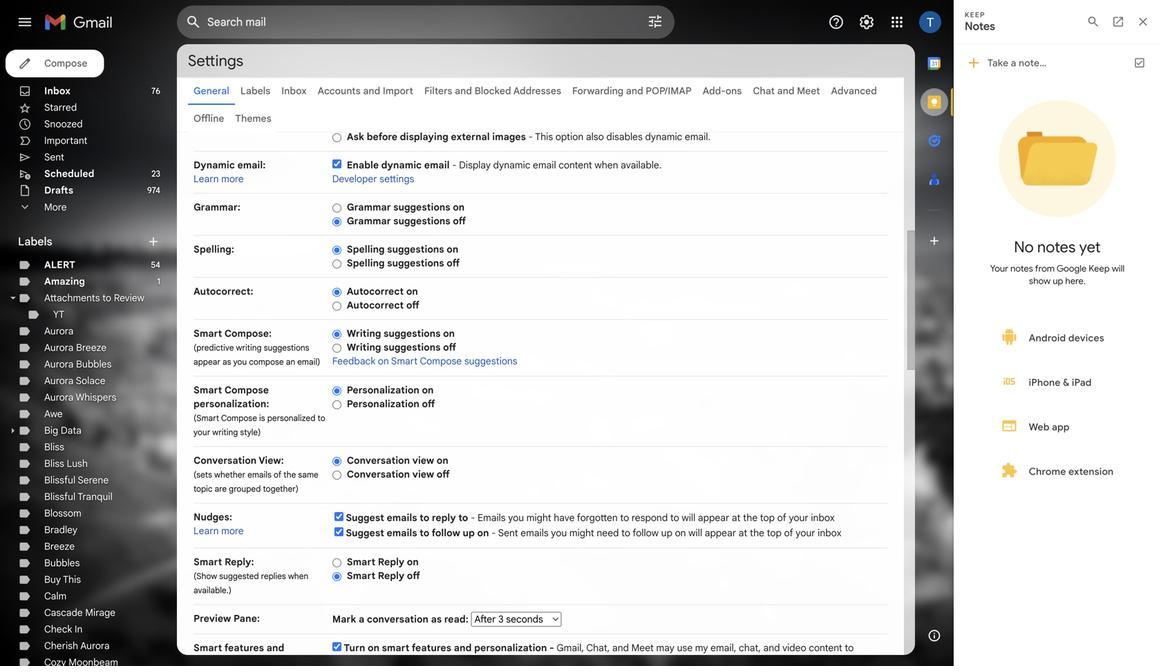 Task type: locate. For each thing, give the bounding box(es) containing it.
grammar for grammar suggestions on
[[347, 172, 391, 185]]

aurora up awe link
[[44, 392, 74, 404]]

breeze up the aurora bubbles link
[[76, 342, 107, 354]]

reply down smart reply on
[[378, 541, 404, 554]]

personalization: up (smart
[[194, 369, 269, 382]]

2 vertical spatial the
[[750, 499, 764, 511]]

1 vertical spatial your
[[789, 483, 808, 496]]

dynamic right display
[[493, 130, 530, 142]]

of
[[274, 441, 281, 452], [777, 483, 786, 496], [784, 499, 793, 511]]

smart up (smart
[[194, 356, 222, 368]]

smart down the preview
[[194, 614, 222, 626]]

2 grammar from the top
[[347, 186, 391, 198]]

email left display
[[424, 130, 450, 142]]

autocorrect down autocorrect on
[[347, 271, 404, 283]]

0 horizontal spatial smart
[[382, 614, 409, 626]]

Smart Reply off radio
[[332, 543, 341, 553]]

might down the "suggest emails to reply to - emails you might have forgotten to respond to will appear at the top of your inbox"
[[569, 499, 594, 511]]

you left compose on the left of page
[[233, 328, 247, 339]]

bliss for bliss lush
[[44, 458, 64, 470]]

view for on
[[412, 426, 434, 438]]

1 horizontal spatial when
[[595, 130, 618, 142]]

bliss lush link
[[44, 458, 88, 470]]

need
[[597, 499, 619, 511]]

conversation
[[194, 426, 257, 438], [347, 426, 410, 438], [347, 440, 410, 452]]

learn down the 'dynamic'
[[194, 144, 219, 156]]

bliss lush
[[44, 458, 88, 470]]

0 vertical spatial might
[[526, 483, 551, 496]]

- up 'features.'
[[549, 614, 554, 626]]

1 horizontal spatial you
[[508, 483, 524, 496]]

0 horizontal spatial meet
[[631, 614, 654, 626]]

0 vertical spatial blissful
[[44, 475, 75, 487]]

learn more link for features
[[194, 641, 244, 653]]

compose down gmail image
[[44, 57, 87, 69]]

1 vertical spatial bliss
[[44, 458, 64, 470]]

content down forwarding
[[559, 130, 592, 142]]

might left have
[[526, 483, 551, 496]]

None checkbox
[[332, 131, 341, 140], [334, 484, 343, 493], [334, 499, 343, 508], [332, 131, 341, 140], [334, 484, 343, 493], [334, 499, 343, 508]]

0 horizontal spatial breeze
[[44, 541, 75, 553]]

bradley link
[[44, 525, 77, 537]]

Writing suggestions on radio
[[332, 301, 341, 311]]

general
[[194, 85, 229, 97]]

1 horizontal spatial my
[[695, 614, 708, 626]]

learn more link down the 'dynamic'
[[194, 144, 244, 156]]

off up the writing suggestions on
[[406, 271, 419, 283]]

reply for off
[[378, 541, 404, 554]]

inbox link right labels link
[[281, 85, 307, 97]]

2 inbox from the left
[[281, 85, 307, 97]]

0 vertical spatial inbox
[[811, 483, 835, 496]]

emails
[[478, 483, 506, 496]]

tab list
[[915, 44, 954, 617]]

None search field
[[177, 6, 675, 39]]

1 vertical spatial writing
[[347, 313, 381, 325]]

turn
[[344, 614, 365, 626]]

1 vertical spatial meet
[[631, 614, 654, 626]]

inbox right labels link
[[281, 85, 307, 97]]

0 vertical spatial personalization:
[[194, 369, 269, 382]]

smart inside smart reply: (show suggested replies when available.)
[[194, 528, 222, 540]]

on
[[453, 172, 465, 185], [447, 215, 458, 227], [406, 257, 418, 269], [443, 299, 455, 311], [378, 327, 389, 339], [422, 356, 434, 368], [437, 426, 448, 438], [477, 499, 489, 511], [675, 499, 686, 511], [407, 528, 419, 540], [368, 614, 379, 626]]

1 vertical spatial smart
[[506, 628, 532, 640]]

0 vertical spatial spelling
[[347, 215, 385, 227]]

smart inside smart features and personalization: learn more
[[194, 614, 222, 626]]

add-ons link
[[703, 85, 742, 97]]

dynamic up settings
[[381, 130, 422, 142]]

as left read:
[[431, 585, 442, 597]]

gmail,
[[557, 614, 584, 626]]

smart inside gmail, chat, and meet may use my email, chat, and video content to personalize my experience and provide smart features. if i opt out, such features will be turned off.
[[506, 628, 532, 640]]

inbox up the "starred" link
[[44, 85, 70, 97]]

0 vertical spatial learn more link
[[194, 144, 244, 156]]

personalization: inside smart features and personalization: learn more
[[194, 628, 269, 640]]

view:
[[259, 426, 284, 438]]

(show
[[194, 543, 217, 553]]

2 autocorrect from the top
[[347, 271, 404, 283]]

0 vertical spatial writing
[[236, 314, 262, 324]]

off down smart reply on
[[407, 541, 420, 554]]

0 vertical spatial grammar
[[347, 172, 391, 185]]

2 more from the top
[[221, 497, 244, 509]]

view down conversation view on
[[412, 440, 434, 452]]

2 email from the left
[[533, 130, 556, 142]]

learn down "nudges:"
[[194, 497, 219, 509]]

autocorrect for autocorrect off
[[347, 271, 404, 283]]

2 personalization from the top
[[347, 369, 419, 382]]

smart inside smart compose personalization: (smart compose is personalized to your writing style)
[[194, 356, 222, 368]]

Personalization on radio
[[332, 357, 341, 368]]

the inside conversation view: (sets whether emails of the same topic are grouped together)
[[284, 441, 296, 452]]

content right video
[[809, 614, 842, 626]]

1 vertical spatial reply
[[378, 541, 404, 554]]

inbox link up the "starred" link
[[44, 85, 70, 97]]

suggest for suggest emails to follow up on - sent emails you might need to follow up on will appear at the top of your inbox
[[346, 499, 384, 511]]

writing
[[347, 299, 381, 311], [347, 313, 381, 325]]

and inside smart features and personalization: learn more
[[267, 614, 284, 626]]

off for smart reply off
[[407, 541, 420, 554]]

1 horizontal spatial labels
[[240, 85, 270, 97]]

1 vertical spatial might
[[569, 499, 594, 511]]

0 horizontal spatial up
[[463, 499, 475, 511]]

off for spelling suggestions off
[[447, 228, 460, 241]]

suggestions
[[393, 172, 450, 185], [393, 186, 450, 198], [387, 215, 444, 227], [387, 228, 444, 241], [384, 299, 441, 311], [384, 313, 441, 325], [264, 314, 309, 324], [464, 327, 517, 339]]

0 vertical spatial sent
[[44, 151, 64, 163]]

2 vertical spatial learn
[[194, 641, 219, 653]]

0 horizontal spatial my
[[385, 628, 398, 640]]

more
[[221, 144, 244, 156], [221, 497, 244, 509], [221, 641, 244, 653]]

0 horizontal spatial inbox
[[44, 85, 70, 97]]

learn more link
[[194, 144, 244, 156], [194, 497, 244, 509], [194, 641, 244, 653]]

you for as
[[233, 328, 247, 339]]

- inside enable dynamic email - display dynamic email content when available. developer settings
[[452, 130, 457, 142]]

features.
[[534, 628, 573, 640]]

Personalization off radio
[[332, 371, 341, 381]]

aurora for aurora bubbles
[[44, 359, 74, 371]]

aurora down yt
[[44, 326, 74, 338]]

2 vertical spatial appear
[[705, 499, 736, 511]]

0 vertical spatial bubbles
[[76, 359, 112, 371]]

labels
[[240, 85, 270, 97], [18, 235, 52, 249]]

off up the "reply" in the bottom of the page
[[437, 440, 450, 452]]

1 reply from the top
[[378, 528, 404, 540]]

2 vertical spatial will
[[688, 628, 702, 640]]

when right replies on the bottom left of the page
[[288, 543, 308, 553]]

writing right writing suggestions on option
[[347, 299, 381, 311]]

solace
[[76, 375, 105, 387]]

smart for smart reply: (show suggested replies when available.)
[[194, 528, 222, 540]]

1 spelling from the top
[[347, 215, 385, 227]]

feedback on smart compose suggestions link
[[332, 327, 517, 339]]

1 more from the top
[[221, 144, 244, 156]]

learn down the preview
[[194, 641, 219, 653]]

view up conversation view off
[[412, 426, 434, 438]]

learn more link for learn
[[194, 497, 244, 509]]

aurora down aurora link
[[44, 342, 74, 354]]

blissful serene link
[[44, 475, 109, 487]]

personalization down personalization on
[[347, 369, 419, 382]]

2 learn from the top
[[194, 497, 219, 509]]

learn more link for email:
[[194, 144, 244, 156]]

suggestions for spelling suggestions on
[[387, 215, 444, 227]]

blissful up blossom
[[44, 491, 75, 503]]

when left available.
[[595, 130, 618, 142]]

1 inbox from the left
[[44, 85, 70, 97]]

1 vertical spatial learn more link
[[194, 497, 244, 509]]

0 vertical spatial bliss
[[44, 442, 64, 454]]

writing up feedback
[[347, 313, 381, 325]]

check in link
[[44, 624, 83, 636]]

chat and meet
[[753, 85, 820, 97]]

Search mail text field
[[207, 15, 608, 29]]

1 vertical spatial blissful
[[44, 491, 75, 503]]

learn inside smart features and personalization: learn more
[[194, 641, 219, 653]]

grouped
[[229, 455, 261, 466]]

0 horizontal spatial labels
[[18, 235, 52, 249]]

1 horizontal spatial follow
[[633, 499, 659, 511]]

reply up smart reply off
[[378, 528, 404, 540]]

my up be
[[695, 614, 708, 626]]

1 vertical spatial personalization:
[[194, 628, 269, 640]]

use
[[677, 614, 693, 626]]

emails up smart reply on
[[387, 499, 417, 511]]

3 learn from the top
[[194, 641, 219, 653]]

0 vertical spatial more
[[221, 144, 244, 156]]

to right the "reply" in the bottom of the page
[[458, 483, 468, 496]]

personalization up personalization off
[[347, 356, 419, 368]]

my
[[695, 614, 708, 626], [385, 628, 398, 640]]

personalization: inside smart compose personalization: (smart compose is personalized to your writing style)
[[194, 369, 269, 382]]

settings
[[188, 51, 243, 70]]

1 learn more link from the top
[[194, 144, 244, 156]]

None checkbox
[[332, 614, 341, 623]]

as down (predictive
[[223, 328, 231, 339]]

2 up from the left
[[661, 499, 672, 511]]

spelling suggestions on
[[347, 215, 458, 227]]

offline link
[[194, 113, 224, 125]]

meet up such
[[631, 614, 654, 626]]

0 horizontal spatial inbox link
[[44, 85, 70, 97]]

2 vertical spatial more
[[221, 641, 244, 653]]

grammar down developer settings link
[[347, 172, 391, 185]]

emails inside conversation view: (sets whether emails of the same topic are grouped together)
[[248, 441, 271, 452]]

more down "nudges:"
[[221, 497, 244, 509]]

to inside smart compose personalization: (smart compose is personalized to your writing style)
[[318, 385, 325, 395]]

big data
[[44, 425, 81, 437]]

0 vertical spatial appear
[[194, 328, 220, 339]]

1 horizontal spatial breeze
[[76, 342, 107, 354]]

to left review
[[102, 292, 111, 304]]

1 vertical spatial will
[[688, 499, 702, 511]]

off
[[453, 186, 466, 198], [447, 228, 460, 241], [406, 271, 419, 283], [443, 313, 456, 325], [422, 369, 435, 382], [437, 440, 450, 452], [407, 541, 420, 554]]

1 grammar from the top
[[347, 172, 391, 185]]

aurora up the aurora solace
[[44, 359, 74, 371]]

respond
[[632, 483, 668, 496]]

aurora for aurora link
[[44, 326, 74, 338]]

1 vertical spatial writing
[[212, 399, 238, 409]]

emails left the "reply" in the bottom of the page
[[387, 483, 417, 496]]

1 vertical spatial autocorrect
[[347, 271, 404, 283]]

to left the "reply" in the bottom of the page
[[420, 483, 429, 496]]

preview
[[194, 584, 231, 596]]

0 horizontal spatial you
[[233, 328, 247, 339]]

you inside smart compose: (predictive writing suggestions appear as you compose an email)
[[233, 328, 247, 339]]

1 personalization: from the top
[[194, 369, 269, 382]]

1 blissful from the top
[[44, 475, 75, 487]]

labels navigation
[[0, 44, 177, 667]]

spelling
[[347, 215, 385, 227], [347, 228, 385, 241]]

smart compose: (predictive writing suggestions appear as you compose an email)
[[194, 299, 320, 339]]

smart inside smart compose: (predictive writing suggestions appear as you compose an email)
[[194, 299, 222, 311]]

3 more from the top
[[221, 641, 244, 653]]

2 spelling from the top
[[347, 228, 385, 241]]

features down may
[[649, 628, 686, 640]]

0 horizontal spatial sent
[[44, 151, 64, 163]]

more inside smart features and personalization: learn more
[[221, 641, 244, 653]]

conversation for conversation view: (sets whether emails of the same topic are grouped together)
[[194, 426, 257, 438]]

0 vertical spatial as
[[223, 328, 231, 339]]

2 vertical spatial your
[[796, 499, 815, 511]]

2 dynamic from the left
[[493, 130, 530, 142]]

buy this
[[44, 574, 81, 586]]

conversation for conversation view on
[[347, 426, 410, 438]]

have
[[554, 483, 575, 496]]

pane:
[[233, 584, 260, 596]]

2 personalization: from the top
[[194, 628, 269, 640]]

2 inbox link from the left
[[281, 85, 307, 97]]

1 vertical spatial appear
[[698, 483, 729, 496]]

1 vertical spatial inbox
[[818, 499, 842, 511]]

Grammar suggestions off radio
[[332, 188, 341, 198]]

2 bliss from the top
[[44, 458, 64, 470]]

1 suggest from the top
[[346, 483, 384, 496]]

smart up (show
[[194, 528, 222, 540]]

smart down personalization
[[506, 628, 532, 640]]

1 horizontal spatial email
[[533, 130, 556, 142]]

email down addresses
[[533, 130, 556, 142]]

be
[[704, 628, 716, 640]]

bubbles up the solace
[[76, 359, 112, 371]]

0 vertical spatial personalization
[[347, 356, 419, 368]]

1 bliss from the top
[[44, 442, 64, 454]]

learn more link down "nudges:"
[[194, 497, 244, 509]]

awe
[[44, 408, 63, 421]]

more down preview pane:
[[221, 641, 244, 653]]

as inside smart compose: (predictive writing suggestions appear as you compose an email)
[[223, 328, 231, 339]]

0 vertical spatial smart
[[382, 614, 409, 626]]

labels up alert
[[18, 235, 52, 249]]

bliss down bliss link
[[44, 458, 64, 470]]

1 vertical spatial grammar
[[347, 186, 391, 198]]

writing for writing suggestions off
[[347, 313, 381, 325]]

1 vertical spatial spelling
[[347, 228, 385, 241]]

0 horizontal spatial features
[[224, 614, 264, 626]]

aurora bubbles
[[44, 359, 112, 371]]

0 vertical spatial you
[[233, 328, 247, 339]]

1 learn from the top
[[194, 144, 219, 156]]

spelling right spelling suggestions on option
[[347, 215, 385, 227]]

to left respond
[[620, 483, 629, 496]]

personalization: down preview pane:
[[194, 628, 269, 640]]

bubbles link
[[44, 558, 80, 570]]

0 vertical spatial learn
[[194, 144, 219, 156]]

2 reply from the top
[[378, 541, 404, 554]]

learn more link down the preview
[[194, 641, 244, 653]]

2 vertical spatial learn more link
[[194, 641, 244, 653]]

attachments to review
[[44, 292, 144, 304]]

1 vertical spatial labels
[[18, 235, 52, 249]]

- left display
[[452, 130, 457, 142]]

1 horizontal spatial meet
[[797, 85, 820, 97]]

email:
[[237, 130, 266, 142]]

1 personalization from the top
[[347, 356, 419, 368]]

1 vertical spatial personalization
[[347, 369, 419, 382]]

my left experience
[[385, 628, 398, 640]]

conversation up whether
[[194, 426, 257, 438]]

grammar right the grammar suggestions off option
[[347, 186, 391, 198]]

blissful for blissful tranquil
[[44, 491, 75, 503]]

sent down important
[[44, 151, 64, 163]]

1 view from the top
[[412, 426, 434, 438]]

bliss down big
[[44, 442, 64, 454]]

meet
[[797, 85, 820, 97], [631, 614, 654, 626]]

1 vertical spatial learn
[[194, 497, 219, 509]]

76
[[151, 86, 160, 96]]

smart right smart reply on radio
[[347, 528, 375, 540]]

0 vertical spatial my
[[695, 614, 708, 626]]

follow
[[432, 499, 460, 511], [633, 499, 659, 511]]

suggestions for spelling suggestions off
[[387, 228, 444, 241]]

accounts and import link
[[318, 85, 413, 97]]

conversation view: (sets whether emails of the same topic are grouped together)
[[194, 426, 318, 466]]

follow down respond
[[633, 499, 659, 511]]

learn
[[194, 144, 219, 156], [194, 497, 219, 509], [194, 641, 219, 653]]

breeze down 'bradley' link
[[44, 541, 75, 553]]

of inside conversation view: (sets whether emails of the same topic are grouped together)
[[274, 441, 281, 452]]

smart right smart reply off radio
[[347, 541, 375, 554]]

2 suggest from the top
[[346, 499, 384, 511]]

0 vertical spatial your
[[194, 399, 210, 409]]

0 vertical spatial autocorrect
[[347, 257, 404, 269]]

to up smart reply off
[[420, 499, 429, 511]]

more down the 'dynamic'
[[221, 144, 244, 156]]

you for emails
[[508, 483, 524, 496]]

smart up (predictive
[[194, 299, 222, 311]]

may
[[656, 614, 675, 626]]

1 vertical spatial as
[[431, 585, 442, 597]]

to right personalized
[[318, 385, 325, 395]]

0 horizontal spatial email
[[424, 130, 450, 142]]

content inside enable dynamic email - display dynamic email content when available. developer settings
[[559, 130, 592, 142]]

conversation inside conversation view: (sets whether emails of the same topic are grouped together)
[[194, 426, 257, 438]]

2 view from the top
[[412, 440, 434, 452]]

1 vertical spatial sent
[[498, 499, 518, 511]]

advanced
[[831, 85, 877, 97]]

same
[[298, 441, 318, 452]]

0 horizontal spatial follow
[[432, 499, 460, 511]]

provide
[[471, 628, 504, 640]]

1 vertical spatial at
[[739, 499, 747, 511]]

feedback on smart compose suggestions
[[332, 327, 517, 339]]

Conversation view off radio
[[332, 442, 341, 452]]

aurora solace
[[44, 375, 105, 387]]

0 vertical spatial when
[[595, 130, 618, 142]]

bliss for bliss link
[[44, 442, 64, 454]]

conversation view off
[[347, 440, 450, 452]]

follow down the "reply" in the bottom of the page
[[432, 499, 460, 511]]

learn inside the dynamic email: learn more
[[194, 144, 219, 156]]

personalization for personalization off
[[347, 369, 419, 382]]

0 vertical spatial labels
[[240, 85, 270, 97]]

might
[[526, 483, 551, 496], [569, 499, 594, 511]]

compose inside 'button'
[[44, 57, 87, 69]]

1 vertical spatial content
[[809, 614, 842, 626]]

writing inside smart compose personalization: (smart compose is personalized to your writing style)
[[212, 399, 238, 409]]

1 horizontal spatial smart
[[506, 628, 532, 640]]

- left emails
[[471, 483, 475, 496]]

aurora down the aurora bubbles at the bottom
[[44, 375, 74, 387]]

labels inside navigation
[[18, 235, 52, 249]]

blissful down the 'bliss lush' on the bottom of the page
[[44, 475, 75, 487]]

bliss
[[44, 442, 64, 454], [44, 458, 64, 470]]

gmail, chat, and meet may use my email, chat, and video content to personalize my experience and provide smart features. if i opt out, such features will be turned off.
[[332, 614, 854, 640]]

2 blissful from the top
[[44, 491, 75, 503]]

personalization on
[[347, 356, 434, 368]]

video
[[782, 614, 806, 626]]

buy this link
[[44, 574, 81, 586]]

main menu image
[[17, 14, 33, 30]]

1 horizontal spatial inbox
[[281, 85, 307, 97]]

writing down (smart
[[212, 399, 238, 409]]

more inside the dynamic email: learn more
[[221, 144, 244, 156]]

such
[[626, 628, 647, 640]]

features up experience
[[412, 614, 451, 626]]

off down spelling suggestions on
[[447, 228, 460, 241]]

is
[[259, 385, 265, 395]]

conversation down conversation view on
[[347, 440, 410, 452]]

personalization for personalization on
[[347, 356, 419, 368]]

0 horizontal spatial might
[[526, 483, 551, 496]]

to
[[102, 292, 111, 304], [318, 385, 325, 395], [420, 483, 429, 496], [458, 483, 468, 496], [620, 483, 629, 496], [670, 483, 679, 496], [420, 499, 429, 511], [621, 499, 630, 511], [845, 614, 854, 626]]

labels up themes link
[[240, 85, 270, 97]]

0 horizontal spatial as
[[223, 328, 231, 339]]

1 autocorrect from the top
[[347, 257, 404, 269]]

spelling right spelling suggestions off option
[[347, 228, 385, 241]]

off for grammar suggestions off
[[453, 186, 466, 198]]

off for conversation view off
[[437, 440, 450, 452]]

snoozed
[[44, 118, 83, 130]]

blissful
[[44, 475, 75, 487], [44, 491, 75, 503]]

1 writing from the top
[[347, 299, 381, 311]]

experience
[[401, 628, 449, 640]]

your
[[194, 399, 210, 409], [789, 483, 808, 496], [796, 499, 815, 511]]

features down pane:
[[224, 614, 264, 626]]

1 vertical spatial the
[[743, 483, 758, 496]]

inbox inside labels navigation
[[44, 85, 70, 97]]

2 writing from the top
[[347, 313, 381, 325]]

0 vertical spatial writing
[[347, 299, 381, 311]]

emails down the view:
[[248, 441, 271, 452]]

when inside smart reply: (show suggested replies when available.)
[[288, 543, 308, 553]]

2 vertical spatial you
[[551, 499, 567, 511]]

cascade mirage
[[44, 608, 115, 620]]

email
[[424, 130, 450, 142], [533, 130, 556, 142]]

0 vertical spatial the
[[284, 441, 296, 452]]

2 learn more link from the top
[[194, 497, 244, 509]]

aurora whispers
[[44, 392, 116, 404]]

bubbles
[[76, 359, 112, 371], [44, 558, 80, 570]]

- down emails
[[491, 499, 496, 511]]

off down grammar suggestions on
[[453, 186, 466, 198]]

1 horizontal spatial sent
[[498, 499, 518, 511]]

(smart
[[194, 385, 219, 395]]

1 horizontal spatial as
[[431, 585, 442, 597]]

labels heading
[[18, 235, 147, 249]]

Autocorrect off radio
[[332, 272, 341, 283]]

1 vertical spatial bubbles
[[44, 558, 80, 570]]

your inside smart compose personalization: (smart compose is personalized to your writing style)
[[194, 399, 210, 409]]

2 horizontal spatial features
[[649, 628, 686, 640]]

autocorrect up 'autocorrect off'
[[347, 257, 404, 269]]

3 learn more link from the top
[[194, 641, 244, 653]]

1 horizontal spatial content
[[809, 614, 842, 626]]

1 horizontal spatial inbox link
[[281, 85, 307, 97]]



Task type: vqa. For each thing, say whether or not it's contained in the screenshot.
second mila
no



Task type: describe. For each thing, give the bounding box(es) containing it.
Spelling suggestions off radio
[[332, 230, 341, 240]]

if
[[576, 628, 581, 640]]

blocked
[[475, 85, 511, 97]]

learn inside nudges: learn more
[[194, 497, 219, 509]]

general link
[[194, 85, 229, 97]]

suggestions for grammar suggestions on
[[393, 172, 450, 185]]

read:
[[444, 585, 468, 597]]

suggest for suggest emails to reply to - emails you might have forgotten to respond to will appear at the top of your inbox
[[346, 483, 384, 496]]

side panel section
[[915, 44, 954, 656]]

smart down writing suggestions off on the left of the page
[[391, 327, 418, 339]]

reply
[[432, 483, 456, 496]]

alert link
[[44, 259, 75, 271]]

bradley
[[44, 525, 77, 537]]

2 follow from the left
[[633, 499, 659, 511]]

display
[[459, 130, 491, 142]]

aurora breeze link
[[44, 342, 107, 354]]

Autocorrect on radio
[[332, 258, 341, 269]]

1 email from the left
[[424, 130, 450, 142]]

labels link
[[240, 85, 270, 97]]

1 vertical spatial breeze
[[44, 541, 75, 553]]

writing suggestions off
[[347, 313, 456, 325]]

cherish aurora
[[44, 641, 110, 653]]

amazing link
[[44, 276, 85, 288]]

1 dynamic from the left
[[381, 130, 422, 142]]

features inside smart features and personalization: learn more
[[224, 614, 264, 626]]

blissful tranquil
[[44, 491, 113, 503]]

smart reply: (show suggested replies when available.)
[[194, 528, 308, 567]]

smart features and personalization: learn more
[[194, 614, 284, 653]]

1 up from the left
[[463, 499, 475, 511]]

personalize
[[332, 628, 383, 640]]

1 horizontal spatial might
[[569, 499, 594, 511]]

smart for smart compose: (predictive writing suggestions appear as you compose an email)
[[194, 299, 222, 311]]

compose button
[[6, 50, 104, 77]]

1 vertical spatial my
[[385, 628, 398, 640]]

enable dynamic email - display dynamic email content when available. developer settings
[[332, 130, 662, 156]]

whether
[[214, 441, 245, 452]]

(sets
[[194, 441, 212, 452]]

nudges:
[[194, 483, 232, 495]]

cherish aurora link
[[44, 641, 110, 653]]

reply for on
[[378, 528, 404, 540]]

features inside gmail, chat, and meet may use my email, chat, and video content to personalize my experience and provide smart features. if i opt out, such features will be turned off.
[[649, 628, 686, 640]]

compose up is on the bottom left of the page
[[224, 356, 269, 368]]

1 vertical spatial of
[[777, 483, 786, 496]]

to inside labels navigation
[[102, 292, 111, 304]]

off for writing suggestions off
[[443, 313, 456, 325]]

blossom
[[44, 508, 81, 520]]

meet inside gmail, chat, and meet may use my email, chat, and video content to personalize my experience and provide smart features. if i opt out, such features will be turned off.
[[631, 614, 654, 626]]

addresses
[[513, 85, 561, 97]]

chat
[[753, 85, 775, 97]]

drafts
[[44, 185, 73, 197]]

filters and blocked addresses link
[[424, 85, 561, 97]]

aurora down in
[[80, 641, 110, 653]]

1 horizontal spatial features
[[412, 614, 451, 626]]

1 vertical spatial top
[[767, 499, 782, 511]]

settings
[[380, 144, 414, 156]]

0 vertical spatial will
[[682, 483, 696, 496]]

mirage
[[85, 608, 115, 620]]

scheduled link
[[44, 168, 94, 180]]

aurora breeze
[[44, 342, 107, 354]]

suggestions for grammar suggestions off
[[393, 186, 450, 198]]

grammar for grammar suggestions off
[[347, 186, 391, 198]]

big
[[44, 425, 58, 437]]

suggestions for writing suggestions off
[[384, 313, 441, 325]]

an
[[286, 328, 295, 339]]

appear inside smart compose: (predictive writing suggestions appear as you compose an email)
[[194, 328, 220, 339]]

starred link
[[44, 102, 77, 114]]

Grammar suggestions on radio
[[332, 174, 341, 184]]

check
[[44, 624, 72, 636]]

0 vertical spatial top
[[760, 483, 775, 496]]

23
[[151, 169, 160, 179]]

blossom link
[[44, 508, 81, 520]]

themes link
[[235, 113, 271, 125]]

calm link
[[44, 591, 67, 603]]

2 horizontal spatial you
[[551, 499, 567, 511]]

advanced search options image
[[641, 8, 669, 35]]

turned
[[718, 628, 747, 640]]

Smart Reply on radio
[[332, 529, 341, 540]]

drafts link
[[44, 185, 73, 197]]

aurora for aurora breeze
[[44, 342, 74, 354]]

off down personalization on
[[422, 369, 435, 382]]

chat and meet link
[[753, 85, 820, 97]]

yt link
[[53, 309, 64, 321]]

emails down the "suggest emails to reply to - emails you might have forgotten to respond to will appear at the top of your inbox"
[[521, 499, 549, 511]]

chat,
[[739, 614, 761, 626]]

conversation for conversation view off
[[347, 440, 410, 452]]

grammar suggestions on
[[347, 172, 465, 185]]

Spelling suggestions on radio
[[332, 216, 341, 227]]

preview pane:
[[194, 584, 260, 596]]

cascade
[[44, 608, 83, 620]]

i
[[584, 628, 586, 640]]

blissful for blissful serene
[[44, 475, 75, 487]]

topic
[[194, 455, 212, 466]]

aurora solace link
[[44, 375, 105, 387]]

email,
[[711, 614, 736, 626]]

forwarding
[[572, 85, 624, 97]]

check in
[[44, 624, 83, 636]]

personalization
[[474, 614, 547, 626]]

mark
[[332, 585, 356, 597]]

add-ons
[[703, 85, 742, 97]]

when inside enable dynamic email - display dynamic email content when available. developer settings
[[595, 130, 618, 142]]

accounts
[[318, 85, 361, 97]]

2 vertical spatial of
[[784, 499, 793, 511]]

opt
[[589, 628, 604, 640]]

search mail image
[[181, 10, 206, 35]]

blissful serene
[[44, 475, 109, 487]]

labels for labels heading
[[18, 235, 52, 249]]

view for off
[[412, 440, 434, 452]]

54
[[151, 260, 160, 271]]

snoozed link
[[44, 118, 83, 130]]

add-
[[703, 85, 726, 97]]

spelling for spelling suggestions on
[[347, 215, 385, 227]]

to right respond
[[670, 483, 679, 496]]

writing for writing suggestions on
[[347, 299, 381, 311]]

smart for smart compose personalization: (smart compose is personalized to your writing style)
[[194, 356, 222, 368]]

breeze link
[[44, 541, 75, 553]]

writing inside smart compose: (predictive writing suggestions appear as you compose an email)
[[236, 314, 262, 324]]

suggestions for writing suggestions on
[[384, 299, 441, 311]]

dynamic email: learn more
[[194, 130, 266, 156]]

1 follow from the left
[[432, 499, 460, 511]]

a
[[359, 585, 364, 597]]

aurora for aurora whispers
[[44, 392, 74, 404]]

autocorrect:
[[194, 257, 253, 269]]

are
[[215, 455, 227, 466]]

serene
[[78, 475, 109, 487]]

personalized
[[267, 385, 315, 395]]

smart for smart reply off
[[347, 541, 375, 554]]

turn on smart features and personalization -
[[344, 614, 557, 626]]

forwarding and pop/imap link
[[572, 85, 692, 97]]

aurora whispers link
[[44, 392, 116, 404]]

to right need
[[621, 499, 630, 511]]

974
[[147, 186, 160, 196]]

compose down writing suggestions off on the left of the page
[[420, 327, 462, 339]]

to inside gmail, chat, and meet may use my email, chat, and video content to personalize my experience and provide smart features. if i opt out, such features will be turned off.
[[845, 614, 854, 626]]

1 inbox link from the left
[[44, 85, 70, 97]]

gmail image
[[44, 8, 120, 36]]

smart for smart reply on
[[347, 528, 375, 540]]

available.)
[[194, 557, 232, 567]]

more button
[[0, 199, 166, 216]]

buy
[[44, 574, 61, 586]]

content inside gmail, chat, and meet may use my email, chat, and video content to personalize my experience and provide smart features. if i opt out, such features will be turned off.
[[809, 614, 842, 626]]

support image
[[828, 14, 845, 30]]

will inside gmail, chat, and meet may use my email, chat, and video content to personalize my experience and provide smart features. if i opt out, such features will be turned off.
[[688, 628, 702, 640]]

accounts and import
[[318, 85, 413, 97]]

compose up style)
[[221, 385, 257, 395]]

labels for labels link
[[240, 85, 270, 97]]

personalization off
[[347, 369, 435, 382]]

0 vertical spatial breeze
[[76, 342, 107, 354]]

spelling for spelling suggestions off
[[347, 228, 385, 241]]

more inside nudges: learn more
[[221, 497, 244, 509]]

aurora for aurora solace
[[44, 375, 74, 387]]

settings image
[[858, 14, 875, 30]]

smart for smart features and personalization: learn more
[[194, 614, 222, 626]]

autocorrect for autocorrect on
[[347, 257, 404, 269]]

Writing suggestions off radio
[[332, 314, 341, 325]]

0 vertical spatial meet
[[797, 85, 820, 97]]

suggestions inside smart compose: (predictive writing suggestions appear as you compose an email)
[[264, 314, 309, 324]]

filters and blocked addresses
[[424, 85, 561, 97]]

cascade mirage link
[[44, 608, 115, 620]]

whispers
[[76, 392, 116, 404]]

sent inside labels navigation
[[44, 151, 64, 163]]

0 vertical spatial at
[[732, 483, 741, 496]]

smart compose personalization: (smart compose is personalized to your writing style)
[[194, 356, 325, 409]]



